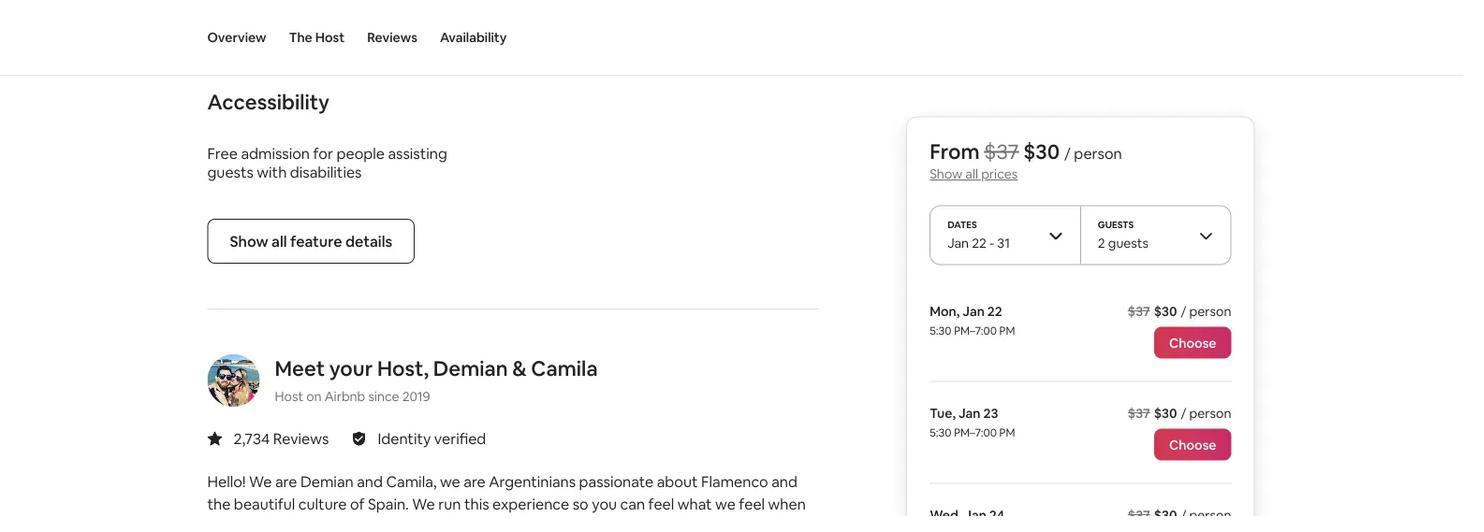 Task type: describe. For each thing, give the bounding box(es) containing it.
/ for 22
[[1181, 303, 1187, 320]]

/ for 23
[[1181, 405, 1187, 422]]

flamenco.
[[479, 518, 550, 518]]

2 horizontal spatial we
[[716, 495, 736, 515]]

dates jan 22 - 31
[[948, 220, 1010, 252]]

$37 for tue, jan 23
[[1128, 405, 1151, 422]]

demian for &
[[433, 356, 508, 383]]

person for 22
[[1190, 303, 1232, 320]]

prices
[[981, 166, 1018, 183]]

1 vertical spatial reviews
[[273, 430, 329, 449]]

what
[[678, 495, 712, 515]]

run
[[438, 495, 461, 515]]

2 feel from the left
[[739, 495, 765, 515]]

/ inside from $37 $30 / person show all prices
[[1065, 145, 1071, 164]]

$30 for tue, jan 23
[[1154, 405, 1178, 422]]

2019
[[402, 389, 430, 406]]

the
[[207, 495, 231, 515]]

guests
[[1098, 220, 1134, 232]]

disabilities
[[290, 163, 362, 182]]

meet
[[275, 356, 325, 383]]

show all feature details button
[[207, 220, 415, 265]]

mon,
[[930, 303, 960, 320]]

hello! we are demian and camila, we are argentinians passionate about flamenco and the beautiful culture of spain. we run this experience so you can feel what we feel when we first saw something as wonderful as flamenco. we hope you enjoy it as much as 
[[207, 473, 806, 518]]

so
[[573, 495, 589, 515]]

2 are from the left
[[464, 473, 486, 492]]

mon, jan 22 5:30 pm–7:00 pm
[[930, 303, 1015, 338]]

$30 inside from $37 $30 / person show all prices
[[1024, 139, 1060, 166]]

verified
[[434, 430, 486, 449]]

pm–7:00 for 23
[[954, 426, 997, 441]]

availability button
[[440, 0, 507, 75]]

can
[[620, 495, 645, 515]]

tue,
[[930, 405, 956, 422]]

free admission for people assisting guests with disabilities
[[207, 144, 447, 182]]

of
[[350, 495, 365, 515]]

1 feel from the left
[[649, 495, 674, 515]]

details
[[345, 232, 392, 251]]

camila
[[531, 356, 598, 383]]

$37 $30 / person for 22
[[1128, 303, 1232, 320]]

enjoy
[[646, 518, 684, 518]]

2 as from the left
[[461, 518, 476, 518]]

host inside meet your host, demian & camila host on airbnb since 2019
[[275, 389, 304, 406]]

1 as from the left
[[369, 518, 384, 518]]

5:30 for mon, jan 22
[[930, 324, 952, 338]]

feature
[[290, 232, 342, 251]]

$37 inside from $37 $30 / person show all prices
[[985, 139, 1019, 166]]

argentinians
[[489, 473, 576, 492]]

wonderful
[[387, 518, 458, 518]]

22 for dates
[[972, 235, 987, 252]]

jan for dates
[[948, 235, 969, 252]]

host inside button
[[315, 29, 345, 46]]

guests inside free admission for people assisting guests with disabilities
[[207, 163, 254, 182]]

person inside from $37 $30 / person show all prices
[[1074, 145, 1122, 164]]

31
[[998, 235, 1010, 252]]

hello!
[[207, 473, 246, 492]]

free
[[207, 144, 238, 163]]

1 horizontal spatial we
[[440, 473, 460, 492]]

culture
[[299, 495, 347, 515]]

availability
[[440, 29, 507, 46]]

from
[[930, 139, 980, 166]]

5:30 for tue, jan 23
[[930, 426, 952, 441]]

overview button
[[207, 0, 267, 75]]

spain.
[[368, 495, 409, 515]]

all inside from $37 $30 / person show all prices
[[966, 166, 979, 183]]

when
[[768, 495, 806, 515]]

guests inside guests 2 guests
[[1109, 235, 1149, 252]]

reviews button
[[367, 0, 418, 75]]

the host button
[[289, 0, 345, 75]]

&
[[513, 356, 527, 383]]

identity
[[378, 430, 431, 449]]

choose link for 22
[[1155, 328, 1232, 360]]

much
[[718, 518, 757, 518]]

choose link for 23
[[1155, 430, 1232, 462]]

the
[[289, 29, 313, 46]]

beautiful
[[234, 495, 295, 515]]

demian for and
[[301, 473, 354, 492]]

2,734
[[234, 430, 270, 449]]



Task type: vqa. For each thing, say whether or not it's contained in the screenshot.
CHECK AVAILABILITY button
no



Task type: locate. For each thing, give the bounding box(es) containing it.
experience
[[493, 495, 570, 515]]

learn more about the host, demian & camila. image
[[207, 355, 260, 408], [207, 355, 260, 408]]

show down from
[[930, 166, 963, 183]]

0 vertical spatial demian
[[433, 356, 508, 383]]

0 vertical spatial choose
[[1170, 335, 1217, 352]]

1 choose from the top
[[1170, 335, 1217, 352]]

guests
[[207, 163, 254, 182], [1109, 235, 1149, 252]]

1 vertical spatial $30
[[1154, 303, 1178, 320]]

5:30 inside tue, jan 23 5:30 pm–7:00 pm
[[930, 426, 952, 441]]

pm inside tue, jan 23 5:30 pm–7:00 pm
[[1000, 426, 1015, 441]]

2
[[1098, 235, 1106, 252]]

2 vertical spatial $37
[[1128, 405, 1151, 422]]

5:30 inside mon, jan 22 5:30 pm–7:00 pm
[[930, 324, 952, 338]]

0 vertical spatial guests
[[207, 163, 254, 182]]

all
[[966, 166, 979, 183], [272, 232, 287, 251]]

22 inside mon, jan 22 5:30 pm–7:00 pm
[[988, 303, 1003, 320]]

22 right mon,
[[988, 303, 1003, 320]]

2 vertical spatial $30
[[1154, 405, 1178, 422]]

2 pm from the top
[[1000, 426, 1015, 441]]

pm–7:00 inside mon, jan 22 5:30 pm–7:00 pm
[[954, 324, 997, 338]]

1 vertical spatial you
[[618, 518, 643, 518]]

we down the so
[[553, 518, 576, 518]]

1 and from the left
[[357, 473, 383, 492]]

1 horizontal spatial host
[[315, 29, 345, 46]]

0 vertical spatial reviews
[[367, 29, 418, 46]]

1 5:30 from the top
[[930, 324, 952, 338]]

-
[[990, 235, 995, 252]]

0 vertical spatial we
[[440, 473, 460, 492]]

$37 $30 / person
[[1128, 303, 1232, 320], [1128, 405, 1232, 422]]

saw
[[262, 518, 289, 518]]

choose link
[[1155, 328, 1232, 360], [1155, 430, 1232, 462]]

1 vertical spatial host
[[275, 389, 304, 406]]

on
[[306, 389, 322, 406]]

person for 23
[[1190, 405, 1232, 422]]

0 horizontal spatial all
[[272, 232, 287, 251]]

0 horizontal spatial show
[[230, 232, 268, 251]]

pm–7:00 inside tue, jan 23 5:30 pm–7:00 pm
[[954, 426, 997, 441]]

0 vertical spatial $37
[[985, 139, 1019, 166]]

show all feature details
[[230, 232, 392, 251]]

all left prices
[[966, 166, 979, 183]]

we
[[249, 473, 272, 492], [412, 495, 435, 515], [553, 518, 576, 518]]

3 as from the left
[[700, 518, 715, 518]]

and up of
[[357, 473, 383, 492]]

2 $37 $30 / person from the top
[[1128, 405, 1232, 422]]

since
[[368, 389, 399, 406]]

show inside button
[[230, 232, 268, 251]]

2 and from the left
[[772, 473, 798, 492]]

23
[[984, 405, 999, 422]]

1 vertical spatial jan
[[963, 303, 985, 320]]

jan for mon,
[[963, 303, 985, 320]]

host
[[315, 29, 345, 46], [275, 389, 304, 406]]

/
[[1065, 145, 1071, 164], [1181, 303, 1187, 320], [1181, 405, 1187, 422]]

pm for mon, jan 22
[[1000, 324, 1015, 338]]

are up beautiful
[[275, 473, 297, 492]]

you
[[592, 495, 617, 515], [618, 518, 643, 518]]

we up run
[[440, 473, 460, 492]]

host left the on
[[275, 389, 304, 406]]

demian
[[433, 356, 508, 383], [301, 473, 354, 492]]

0 horizontal spatial we
[[249, 473, 272, 492]]

1 vertical spatial 22
[[988, 303, 1003, 320]]

0 horizontal spatial host
[[275, 389, 304, 406]]

people
[[337, 144, 385, 163]]

1 vertical spatial $37 $30 / person
[[1128, 405, 1232, 422]]

show left feature
[[230, 232, 268, 251]]

dates
[[948, 220, 977, 232]]

show inside from $37 $30 / person show all prices
[[930, 166, 963, 183]]

for
[[313, 144, 333, 163]]

0 vertical spatial host
[[315, 29, 345, 46]]

passionate
[[579, 473, 654, 492]]

0 vertical spatial person
[[1074, 145, 1122, 164]]

1 horizontal spatial demian
[[433, 356, 508, 383]]

feel
[[649, 495, 674, 515], [739, 495, 765, 515]]

4 as from the left
[[760, 518, 775, 518]]

0 horizontal spatial are
[[275, 473, 297, 492]]

and up when
[[772, 473, 798, 492]]

0 horizontal spatial 22
[[972, 235, 987, 252]]

1 are from the left
[[275, 473, 297, 492]]

the host
[[289, 29, 345, 46]]

1 horizontal spatial and
[[772, 473, 798, 492]]

2 choose from the top
[[1170, 437, 1217, 454]]

as down spain.
[[369, 518, 384, 518]]

1 horizontal spatial we
[[412, 495, 435, 515]]

1 vertical spatial show
[[230, 232, 268, 251]]

pm–7:00 down mon,
[[954, 324, 997, 338]]

0 vertical spatial $30
[[1024, 139, 1060, 166]]

tue, jan 23 5:30 pm–7:00 pm
[[930, 405, 1015, 441]]

1 horizontal spatial show
[[930, 166, 963, 183]]

show all prices button
[[930, 166, 1018, 183]]

demian up culture
[[301, 473, 354, 492]]

2 vertical spatial person
[[1190, 405, 1232, 422]]

1 vertical spatial guests
[[1109, 235, 1149, 252]]

about
[[657, 473, 698, 492]]

you down can
[[618, 518, 643, 518]]

camila,
[[386, 473, 437, 492]]

flamenco
[[701, 473, 769, 492]]

we up much
[[716, 495, 736, 515]]

pm–7:00
[[954, 324, 997, 338], [954, 426, 997, 441]]

reviews right the host
[[367, 29, 418, 46]]

jan right mon,
[[963, 303, 985, 320]]

0 horizontal spatial reviews
[[273, 430, 329, 449]]

we up wonderful
[[412, 495, 435, 515]]

as right it
[[700, 518, 715, 518]]

0 horizontal spatial guests
[[207, 163, 254, 182]]

choose
[[1170, 335, 1217, 352], [1170, 437, 1217, 454]]

pm inside mon, jan 22 5:30 pm–7:00 pm
[[1000, 324, 1015, 338]]

1 vertical spatial 5:30
[[930, 426, 952, 441]]

1 horizontal spatial all
[[966, 166, 979, 183]]

demian inside the hello! we are demian and camila, we are argentinians passionate about flamenco and the beautiful culture of spain. we run this experience so you can feel what we feel when we first saw something as wonderful as flamenco. we hope you enjoy it as much as
[[301, 473, 354, 492]]

1 pm from the top
[[1000, 324, 1015, 338]]

jan
[[948, 235, 969, 252], [963, 303, 985, 320], [959, 405, 981, 422]]

22 for mon, jan 22
[[988, 303, 1003, 320]]

1 horizontal spatial guests
[[1109, 235, 1149, 252]]

something
[[292, 518, 366, 518]]

2 horizontal spatial we
[[553, 518, 576, 518]]

overview
[[207, 29, 267, 46]]

jan for tue,
[[959, 405, 981, 422]]

0 horizontal spatial demian
[[301, 473, 354, 492]]

as down when
[[760, 518, 775, 518]]

first
[[231, 518, 259, 518]]

assisting
[[388, 144, 447, 163]]

0 vertical spatial show
[[930, 166, 963, 183]]

$37 $30 / person for 23
[[1128, 405, 1232, 422]]

0 vertical spatial 5:30
[[930, 324, 952, 338]]

demian inside meet your host, demian & camila host on airbnb since 2019
[[433, 356, 508, 383]]

1 vertical spatial pm–7:00
[[954, 426, 997, 441]]

2 choose link from the top
[[1155, 430, 1232, 462]]

reviews
[[367, 29, 418, 46], [273, 430, 329, 449]]

22
[[972, 235, 987, 252], [988, 303, 1003, 320]]

show
[[930, 166, 963, 183], [230, 232, 268, 251]]

feel up much
[[739, 495, 765, 515]]

0 vertical spatial 22
[[972, 235, 987, 252]]

2 vertical spatial we
[[553, 518, 576, 518]]

1 horizontal spatial feel
[[739, 495, 765, 515]]

0 vertical spatial pm–7:00
[[954, 324, 997, 338]]

meet your host, demian & camila host on airbnb since 2019
[[275, 356, 598, 406]]

1 vertical spatial we
[[716, 495, 736, 515]]

1 vertical spatial /
[[1181, 303, 1187, 320]]

22 left -
[[972, 235, 987, 252]]

jan inside tue, jan 23 5:30 pm–7:00 pm
[[959, 405, 981, 422]]

1 vertical spatial we
[[412, 495, 435, 515]]

pm–7:00 for 22
[[954, 324, 997, 338]]

choose for 23
[[1170, 437, 1217, 454]]

1 vertical spatial all
[[272, 232, 287, 251]]

from $37 $30 / person show all prices
[[930, 139, 1122, 183]]

jan inside mon, jan 22 5:30 pm–7:00 pm
[[963, 303, 985, 320]]

pm for tue, jan 23
[[1000, 426, 1015, 441]]

guests 2 guests
[[1098, 220, 1149, 252]]

5:30
[[930, 324, 952, 338], [930, 426, 952, 441]]

1 vertical spatial choose link
[[1155, 430, 1232, 462]]

feel up enjoy
[[649, 495, 674, 515]]

as
[[369, 518, 384, 518], [461, 518, 476, 518], [700, 518, 715, 518], [760, 518, 775, 518]]

1 vertical spatial demian
[[301, 473, 354, 492]]

0 vertical spatial pm
[[1000, 324, 1015, 338]]

your
[[329, 356, 373, 383]]

2,734 reviews
[[234, 430, 329, 449]]

5:30 down tue,
[[930, 426, 952, 441]]

$30
[[1024, 139, 1060, 166], [1154, 303, 1178, 320], [1154, 405, 1178, 422]]

0 vertical spatial you
[[592, 495, 617, 515]]

all left feature
[[272, 232, 287, 251]]

as down this
[[461, 518, 476, 518]]

accessibility
[[207, 89, 330, 116]]

you up hope
[[592, 495, 617, 515]]

choose for 22
[[1170, 335, 1217, 352]]

it
[[687, 518, 696, 518]]

jan inside dates jan 22 - 31
[[948, 235, 969, 252]]

2 pm–7:00 from the top
[[954, 426, 997, 441]]

1 horizontal spatial 22
[[988, 303, 1003, 320]]

1 horizontal spatial reviews
[[367, 29, 418, 46]]

0 horizontal spatial we
[[207, 518, 228, 518]]

1 vertical spatial choose
[[1170, 437, 1217, 454]]

0 vertical spatial we
[[249, 473, 272, 492]]

1 $37 $30 / person from the top
[[1128, 303, 1232, 320]]

hope
[[579, 518, 615, 518]]

22 inside dates jan 22 - 31
[[972, 235, 987, 252]]

host right the
[[315, 29, 345, 46]]

1 vertical spatial $37
[[1128, 303, 1151, 320]]

are
[[275, 473, 297, 492], [464, 473, 486, 492]]

0 horizontal spatial and
[[357, 473, 383, 492]]

pm
[[1000, 324, 1015, 338], [1000, 426, 1015, 441]]

2 vertical spatial jan
[[959, 405, 981, 422]]

all inside button
[[272, 232, 287, 251]]

airbnb
[[325, 389, 366, 406]]

0 vertical spatial jan
[[948, 235, 969, 252]]

1 vertical spatial pm
[[1000, 426, 1015, 441]]

jan left 23 in the bottom of the page
[[959, 405, 981, 422]]

0 vertical spatial choose link
[[1155, 328, 1232, 360]]

guests left with
[[207, 163, 254, 182]]

we
[[440, 473, 460, 492], [716, 495, 736, 515], [207, 518, 228, 518]]

reviews down the on
[[273, 430, 329, 449]]

jan down "dates"
[[948, 235, 969, 252]]

guests down guests
[[1109, 235, 1149, 252]]

pm–7:00 down 23 in the bottom of the page
[[954, 426, 997, 441]]

2 vertical spatial /
[[1181, 405, 1187, 422]]

$30 for mon, jan 22
[[1154, 303, 1178, 320]]

we up beautiful
[[249, 473, 272, 492]]

$37
[[985, 139, 1019, 166], [1128, 303, 1151, 320], [1128, 405, 1151, 422]]

demian left &
[[433, 356, 508, 383]]

identity verified
[[378, 430, 486, 449]]

1 pm–7:00 from the top
[[954, 324, 997, 338]]

2 vertical spatial we
[[207, 518, 228, 518]]

1 vertical spatial person
[[1190, 303, 1232, 320]]

are up this
[[464, 473, 486, 492]]

$37 for mon, jan 22
[[1128, 303, 1151, 320]]

1 choose link from the top
[[1155, 328, 1232, 360]]

host,
[[377, 356, 429, 383]]

5:30 down mon,
[[930, 324, 952, 338]]

2 5:30 from the top
[[930, 426, 952, 441]]

we down the
[[207, 518, 228, 518]]

and
[[357, 473, 383, 492], [772, 473, 798, 492]]

0 horizontal spatial feel
[[649, 495, 674, 515]]

0 vertical spatial $37 $30 / person
[[1128, 303, 1232, 320]]

0 vertical spatial all
[[966, 166, 979, 183]]

0 vertical spatial /
[[1065, 145, 1071, 164]]

admission
[[241, 144, 310, 163]]

this
[[464, 495, 489, 515]]

with
[[257, 163, 287, 182]]

1 horizontal spatial are
[[464, 473, 486, 492]]



